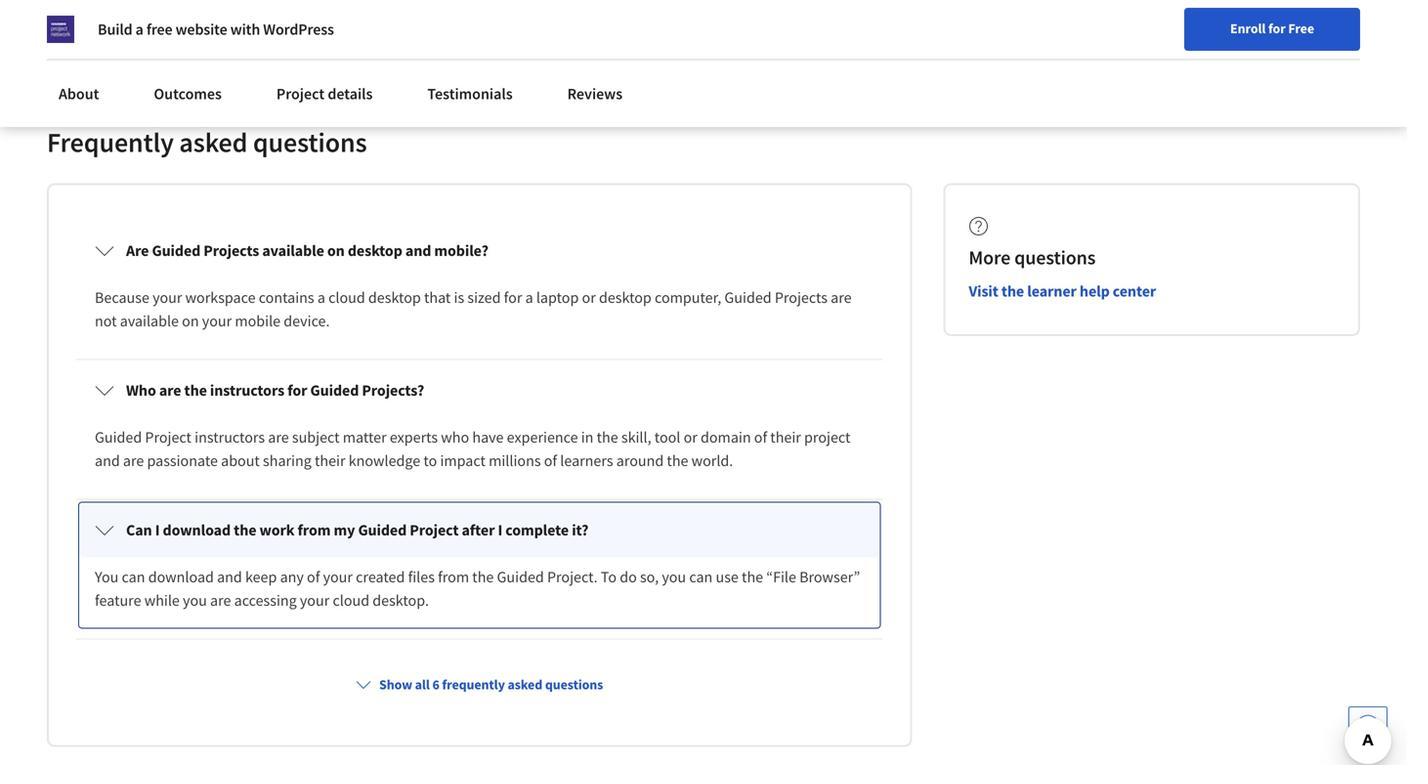 Task type: describe. For each thing, give the bounding box(es) containing it.
feature
[[95, 591, 141, 610]]

visit the learner help center
[[969, 281, 1156, 301]]

that
[[424, 288, 451, 307]]

show all 6 frequently asked questions
[[379, 676, 603, 693]]

0 horizontal spatial a
[[135, 20, 143, 39]]

device.
[[284, 311, 330, 331]]

project
[[804, 428, 851, 447]]

after
[[462, 520, 495, 540]]

1 can from the left
[[122, 567, 145, 587]]

0 horizontal spatial their
[[315, 451, 346, 471]]

you can download and keep any of your created files from the guided project. to do so, you can use the "file browser" feature while you are accessing your cloud desktop.
[[95, 567, 864, 610]]

cloud inside because your workspace contains a cloud desktop that is sized for a laptop or desktop computer, guided projects are not available on your mobile device.
[[328, 288, 365, 307]]

created
[[356, 567, 405, 587]]

guided up subject
[[310, 381, 359, 400]]

do
[[620, 567, 637, 587]]

are guided projects available on desktop and mobile? button
[[79, 223, 880, 278]]

your right because
[[153, 288, 182, 307]]

millions
[[489, 451, 541, 471]]

1 horizontal spatial of
[[544, 451, 557, 471]]

or inside guided project instructors are subject matter experts who have experience in the skill, tool or domain of their project and are passionate about sharing their knowledge to impact millions of learners around the world.
[[684, 428, 698, 447]]

show notifications image
[[1199, 24, 1223, 48]]

questions inside dropdown button
[[545, 676, 603, 693]]

experience
[[507, 428, 578, 447]]

instructors inside guided project instructors are subject matter experts who have experience in the skill, tool or domain of their project and are passionate about sharing their knowledge to impact millions of learners around the world.
[[195, 428, 265, 447]]

2 horizontal spatial questions
[[1015, 245, 1096, 270]]

1 horizontal spatial you
[[662, 567, 686, 587]]

project.
[[547, 567, 598, 587]]

guided right my
[[358, 520, 407, 540]]

your left created
[[323, 567, 353, 587]]

are
[[126, 241, 149, 260]]

the down can i download the work from my guided project after i complete it? dropdown button
[[472, 567, 494, 587]]

sized
[[468, 288, 501, 307]]

outcomes link
[[142, 72, 233, 115]]

enroll for free
[[1231, 20, 1315, 37]]

complete
[[506, 520, 569, 540]]

"file
[[767, 567, 796, 587]]

tool
[[655, 428, 681, 447]]

help
[[1080, 281, 1110, 301]]

computer,
[[655, 288, 722, 307]]

6
[[432, 676, 440, 693]]

passionate
[[147, 451, 218, 471]]

skill,
[[621, 428, 651, 447]]

mobile
[[235, 311, 281, 331]]

project details link
[[265, 72, 385, 115]]

world.
[[692, 451, 733, 471]]

are inside because your workspace contains a cloud desktop that is sized for a laptop or desktop computer, guided projects are not available on your mobile device.
[[831, 288, 852, 307]]

the right who
[[184, 381, 207, 400]]

all
[[415, 676, 430, 693]]

projects inside because your workspace contains a cloud desktop that is sized for a laptop or desktop computer, guided projects are not available on your mobile device.
[[775, 288, 828, 307]]

free
[[146, 20, 173, 39]]

center
[[1113, 281, 1156, 301]]

guided inside the you can download and keep any of your created files from the guided project. to do so, you can use the "file browser" feature while you are accessing your cloud desktop.
[[497, 567, 544, 587]]

for inside because your workspace contains a cloud desktop that is sized for a laptop or desktop computer, guided projects are not available on your mobile device.
[[504, 288, 522, 307]]

2 horizontal spatial a
[[525, 288, 533, 307]]

accessing
[[234, 591, 297, 610]]

my
[[334, 520, 355, 540]]

asked inside dropdown button
[[508, 676, 543, 693]]

more
[[969, 245, 1011, 270]]

can i download the work from my guided project after i complete it? button
[[79, 503, 880, 558]]

from inside the you can download and keep any of your created files from the guided project. to do so, you can use the "file browser" feature while you are accessing your cloud desktop.
[[438, 567, 469, 587]]

workspace
[[185, 288, 256, 307]]

in
[[581, 428, 594, 447]]

while
[[144, 591, 180, 610]]

show
[[379, 676, 412, 693]]

or inside because your workspace contains a cloud desktop that is sized for a laptop or desktop computer, guided projects are not available on your mobile device.
[[582, 288, 596, 307]]

are inside dropdown button
[[159, 381, 181, 400]]

the right visit
[[1002, 281, 1024, 301]]

can
[[126, 520, 152, 540]]

show all 6 frequently asked questions button
[[348, 667, 611, 702]]

frequently asked questions
[[47, 125, 367, 159]]

not
[[95, 311, 117, 331]]

learner
[[1027, 281, 1077, 301]]

projects?
[[362, 381, 424, 400]]

knowledge
[[349, 451, 420, 471]]

1 i from the left
[[155, 520, 160, 540]]

the left "work" at the bottom left of the page
[[234, 520, 256, 540]]

the right the use at the right bottom of the page
[[742, 567, 763, 587]]

sharing
[[263, 451, 312, 471]]

more questions
[[969, 245, 1096, 270]]

instructors inside dropdown button
[[210, 381, 284, 400]]

because
[[95, 288, 149, 307]]

free
[[1289, 20, 1315, 37]]

mobile?
[[434, 241, 489, 260]]

your down workspace
[[202, 311, 232, 331]]

visit
[[969, 281, 999, 301]]

desktop left computer, on the top
[[599, 288, 652, 307]]

frequently
[[47, 125, 174, 159]]

testimonials link
[[416, 72, 524, 115]]

available inside 'dropdown button'
[[262, 241, 324, 260]]

so,
[[640, 567, 659, 587]]

work
[[260, 520, 295, 540]]

are inside the you can download and keep any of your created files from the guided project. to do so, you can use the "file browser" feature while you are accessing your cloud desktop.
[[210, 591, 231, 610]]

guided inside 'dropdown button'
[[152, 241, 201, 260]]

matter
[[343, 428, 387, 447]]

about link
[[47, 72, 111, 115]]

help center image
[[1357, 714, 1380, 738]]

enroll
[[1231, 20, 1266, 37]]

learners
[[560, 451, 613, 471]]

website
[[176, 20, 227, 39]]

on inside because your workspace contains a cloud desktop that is sized for a laptop or desktop computer, guided projects are not available on your mobile device.
[[182, 311, 199, 331]]

who
[[441, 428, 469, 447]]

your down any
[[300, 591, 330, 610]]



Task type: locate. For each thing, give the bounding box(es) containing it.
a left free
[[135, 20, 143, 39]]

0 vertical spatial on
[[327, 241, 345, 260]]

to
[[601, 567, 617, 587]]

i
[[155, 520, 160, 540], [498, 520, 503, 540]]

contains
[[259, 288, 314, 307]]

0 vertical spatial for
[[1269, 20, 1286, 37]]

0 vertical spatial and
[[405, 241, 431, 260]]

asked right the frequently
[[508, 676, 543, 693]]

and left passionate
[[95, 451, 120, 471]]

of down experience
[[544, 451, 557, 471]]

who are the instructors for guided projects? button
[[79, 363, 880, 418]]

cloud up device.
[[328, 288, 365, 307]]

0 horizontal spatial from
[[298, 520, 331, 540]]

it?
[[572, 520, 589, 540]]

1 vertical spatial questions
[[1015, 245, 1096, 270]]

1 vertical spatial or
[[684, 428, 698, 447]]

use
[[716, 567, 739, 587]]

wordpress
[[263, 20, 334, 39]]

1 vertical spatial you
[[183, 591, 207, 610]]

download for i
[[163, 520, 231, 540]]

asked
[[179, 125, 248, 159], [508, 676, 543, 693]]

and left keep
[[217, 567, 242, 587]]

2 vertical spatial of
[[307, 567, 320, 587]]

from left my
[[298, 520, 331, 540]]

0 horizontal spatial project
[[145, 428, 192, 447]]

desktop left that
[[368, 288, 421, 307]]

1 vertical spatial on
[[182, 311, 199, 331]]

keep
[[245, 567, 277, 587]]

0 vertical spatial asked
[[179, 125, 248, 159]]

or right tool
[[684, 428, 698, 447]]

2 horizontal spatial project
[[410, 520, 459, 540]]

testimonials
[[428, 84, 513, 104]]

1 vertical spatial download
[[148, 567, 214, 587]]

their down subject
[[315, 451, 346, 471]]

can right you
[[122, 567, 145, 587]]

a left laptop
[[525, 288, 533, 307]]

0 vertical spatial available
[[262, 241, 324, 260]]

0 vertical spatial project
[[276, 84, 325, 104]]

0 vertical spatial from
[[298, 520, 331, 540]]

1 vertical spatial their
[[315, 451, 346, 471]]

0 vertical spatial download
[[163, 520, 231, 540]]

desktop.
[[373, 591, 429, 610]]

for inside dropdown button
[[288, 381, 307, 400]]

impact
[[440, 451, 486, 471]]

for
[[1269, 20, 1286, 37], [504, 288, 522, 307], [288, 381, 307, 400]]

projects inside 'dropdown button'
[[204, 241, 259, 260]]

project details
[[276, 84, 373, 104]]

1 horizontal spatial a
[[317, 288, 325, 307]]

1 horizontal spatial projects
[[775, 288, 828, 307]]

1 horizontal spatial available
[[262, 241, 324, 260]]

of right any
[[307, 567, 320, 587]]

coursera image
[[23, 16, 148, 47]]

their
[[770, 428, 801, 447], [315, 451, 346, 471]]

1 vertical spatial projects
[[775, 288, 828, 307]]

0 horizontal spatial for
[[288, 381, 307, 400]]

0 vertical spatial their
[[770, 428, 801, 447]]

2 horizontal spatial and
[[405, 241, 431, 260]]

on up device.
[[327, 241, 345, 260]]

who
[[126, 381, 156, 400]]

of inside the you can download and keep any of your created files from the guided project. to do so, you can use the "file browser" feature while you are accessing your cloud desktop.
[[307, 567, 320, 587]]

1 vertical spatial and
[[95, 451, 120, 471]]

cloud inside the you can download and keep any of your created files from the guided project. to do so, you can use the "file browser" feature while you are accessing your cloud desktop.
[[333, 591, 370, 610]]

on
[[327, 241, 345, 260], [182, 311, 199, 331]]

1 vertical spatial cloud
[[333, 591, 370, 610]]

is
[[454, 288, 464, 307]]

instructors down mobile
[[210, 381, 284, 400]]

0 vertical spatial or
[[582, 288, 596, 307]]

experts
[[390, 428, 438, 447]]

1 vertical spatial available
[[120, 311, 179, 331]]

guided right are
[[152, 241, 201, 260]]

on inside 'dropdown button'
[[327, 241, 345, 260]]

or right laptop
[[582, 288, 596, 307]]

subject
[[292, 428, 340, 447]]

1 vertical spatial from
[[438, 567, 469, 587]]

0 vertical spatial projects
[[204, 241, 259, 260]]

None search field
[[279, 12, 601, 51]]

reviews link
[[556, 72, 634, 115]]

build a free website with wordpress
[[98, 20, 334, 39]]

download
[[163, 520, 231, 540], [148, 567, 214, 587]]

1 horizontal spatial can
[[689, 567, 713, 587]]

because your workspace contains a cloud desktop that is sized for a laptop or desktop computer, guided projects are not available on your mobile device.
[[95, 288, 855, 331]]

visit the learner help center link
[[969, 281, 1156, 301]]

can left the use at the right bottom of the page
[[689, 567, 713, 587]]

project up passionate
[[145, 428, 192, 447]]

of right domain
[[754, 428, 767, 447]]

outcomes
[[154, 84, 222, 104]]

for right sized
[[504, 288, 522, 307]]

around
[[616, 451, 664, 471]]

any
[[280, 567, 304, 587]]

download inside dropdown button
[[163, 520, 231, 540]]

for inside button
[[1269, 20, 1286, 37]]

1 horizontal spatial asked
[[508, 676, 543, 693]]

2 vertical spatial for
[[288, 381, 307, 400]]

guided right computer, on the top
[[725, 288, 772, 307]]

a
[[135, 20, 143, 39], [317, 288, 325, 307], [525, 288, 533, 307]]

have
[[472, 428, 504, 447]]

to
[[424, 451, 437, 471]]

available up the contains
[[262, 241, 324, 260]]

0 horizontal spatial available
[[120, 311, 179, 331]]

desktop left mobile?
[[348, 241, 402, 260]]

project left after
[[410, 520, 459, 540]]

0 horizontal spatial i
[[155, 520, 160, 540]]

0 horizontal spatial asked
[[179, 125, 248, 159]]

available down because
[[120, 311, 179, 331]]

from inside dropdown button
[[298, 520, 331, 540]]

project
[[276, 84, 325, 104], [145, 428, 192, 447], [410, 520, 459, 540]]

laptop
[[536, 288, 579, 307]]

details
[[328, 84, 373, 104]]

download up while
[[148, 567, 214, 587]]

1 horizontal spatial and
[[217, 567, 242, 587]]

1 vertical spatial of
[[544, 451, 557, 471]]

frequently
[[442, 676, 505, 693]]

0 horizontal spatial and
[[95, 451, 120, 471]]

available
[[262, 241, 324, 260], [120, 311, 179, 331]]

on down workspace
[[182, 311, 199, 331]]

0 horizontal spatial or
[[582, 288, 596, 307]]

build
[[98, 20, 132, 39]]

1 vertical spatial for
[[504, 288, 522, 307]]

and inside guided project instructors are subject matter experts who have experience in the skill, tool or domain of their project and are passionate about sharing their knowledge to impact millions of learners around the world.
[[95, 451, 120, 471]]

0 vertical spatial cloud
[[328, 288, 365, 307]]

coursera project network image
[[47, 16, 74, 43]]

0 vertical spatial instructors
[[210, 381, 284, 400]]

enroll for free button
[[1185, 8, 1360, 51]]

2 horizontal spatial for
[[1269, 20, 1286, 37]]

1 horizontal spatial i
[[498, 520, 503, 540]]

instructors up "about"
[[195, 428, 265, 447]]

from
[[298, 520, 331, 540], [438, 567, 469, 587]]

of
[[754, 428, 767, 447], [544, 451, 557, 471], [307, 567, 320, 587]]

about
[[221, 451, 260, 471]]

cloud down created
[[333, 591, 370, 610]]

0 vertical spatial of
[[754, 428, 767, 447]]

are
[[831, 288, 852, 307], [159, 381, 181, 400], [268, 428, 289, 447], [123, 451, 144, 471], [210, 591, 231, 610]]

desktop
[[348, 241, 402, 260], [368, 288, 421, 307], [599, 288, 652, 307]]

reviews
[[567, 84, 623, 104]]

1 horizontal spatial on
[[327, 241, 345, 260]]

guided inside guided project instructors are subject matter experts who have experience in the skill, tool or domain of their project and are passionate about sharing their knowledge to impact millions of learners around the world.
[[95, 428, 142, 447]]

or
[[582, 288, 596, 307], [684, 428, 698, 447]]

project inside dropdown button
[[410, 520, 459, 540]]

project inside guided project instructors are subject matter experts who have experience in the skill, tool or domain of their project and are passionate about sharing their knowledge to impact millions of learners around the world.
[[145, 428, 192, 447]]

0 horizontal spatial of
[[307, 567, 320, 587]]

your
[[153, 288, 182, 307], [202, 311, 232, 331], [323, 567, 353, 587], [300, 591, 330, 610]]

from right files
[[438, 567, 469, 587]]

0 horizontal spatial you
[[183, 591, 207, 610]]

with
[[230, 20, 260, 39]]

download inside the you can download and keep any of your created files from the guided project. to do so, you can use the "file browser" feature while you are accessing your cloud desktop.
[[148, 567, 214, 587]]

and inside 'dropdown button'
[[405, 241, 431, 260]]

asked down the outcomes link
[[179, 125, 248, 159]]

2 vertical spatial questions
[[545, 676, 603, 693]]

domain
[[701, 428, 751, 447]]

can
[[122, 567, 145, 587], [689, 567, 713, 587]]

2 vertical spatial and
[[217, 567, 242, 587]]

0 vertical spatial you
[[662, 567, 686, 587]]

2 horizontal spatial of
[[754, 428, 767, 447]]

you right so,
[[662, 567, 686, 587]]

download right can at left
[[163, 520, 231, 540]]

desktop inside 'dropdown button'
[[348, 241, 402, 260]]

guided inside because your workspace contains a cloud desktop that is sized for a laptop or desktop computer, guided projects are not available on your mobile device.
[[725, 288, 772, 307]]

a up device.
[[317, 288, 325, 307]]

0 horizontal spatial questions
[[253, 125, 367, 159]]

guided
[[152, 241, 201, 260], [725, 288, 772, 307], [310, 381, 359, 400], [95, 428, 142, 447], [358, 520, 407, 540], [497, 567, 544, 587]]

the right in in the bottom of the page
[[597, 428, 618, 447]]

files
[[408, 567, 435, 587]]

their left project
[[770, 428, 801, 447]]

1 vertical spatial project
[[145, 428, 192, 447]]

the
[[1002, 281, 1024, 301], [184, 381, 207, 400], [597, 428, 618, 447], [667, 451, 689, 471], [234, 520, 256, 540], [472, 567, 494, 587], [742, 567, 763, 587]]

cloud
[[328, 288, 365, 307], [333, 591, 370, 610]]

1 horizontal spatial or
[[684, 428, 698, 447]]

who are the instructors for guided projects?
[[126, 381, 424, 400]]

the down tool
[[667, 451, 689, 471]]

i right after
[[498, 520, 503, 540]]

1 horizontal spatial for
[[504, 288, 522, 307]]

and inside the you can download and keep any of your created files from the guided project. to do so, you can use the "file browser" feature while you are accessing your cloud desktop.
[[217, 567, 242, 587]]

2 can from the left
[[689, 567, 713, 587]]

about
[[59, 84, 99, 104]]

download for can
[[148, 567, 214, 587]]

you right while
[[183, 591, 207, 610]]

0 horizontal spatial on
[[182, 311, 199, 331]]

guided down complete
[[497, 567, 544, 587]]

i right can at left
[[155, 520, 160, 540]]

1 horizontal spatial from
[[438, 567, 469, 587]]

for left free
[[1269, 20, 1286, 37]]

guided down who
[[95, 428, 142, 447]]

1 horizontal spatial project
[[276, 84, 325, 104]]

1 horizontal spatial questions
[[545, 676, 603, 693]]

guided project instructors are subject matter experts who have experience in the skill, tool or domain of their project and are passionate about sharing their knowledge to impact millions of learners around the world.
[[95, 428, 854, 471]]

menu item
[[1053, 20, 1179, 83]]

2 vertical spatial project
[[410, 520, 459, 540]]

for up subject
[[288, 381, 307, 400]]

1 vertical spatial instructors
[[195, 428, 265, 447]]

can i download the work from my guided project after i complete it?
[[126, 520, 589, 540]]

project left the 'details'
[[276, 84, 325, 104]]

0 horizontal spatial can
[[122, 567, 145, 587]]

collapsed list
[[72, 216, 887, 644]]

1 vertical spatial asked
[[508, 676, 543, 693]]

1 horizontal spatial their
[[770, 428, 801, 447]]

available inside because your workspace contains a cloud desktop that is sized for a laptop or desktop computer, guided projects are not available on your mobile device.
[[120, 311, 179, 331]]

and left mobile?
[[405, 241, 431, 260]]

2 i from the left
[[498, 520, 503, 540]]

you
[[95, 567, 119, 587]]

0 vertical spatial questions
[[253, 125, 367, 159]]

browser"
[[800, 567, 860, 587]]

0 horizontal spatial projects
[[204, 241, 259, 260]]



Task type: vqa. For each thing, say whether or not it's contained in the screenshot.
Georgetown
no



